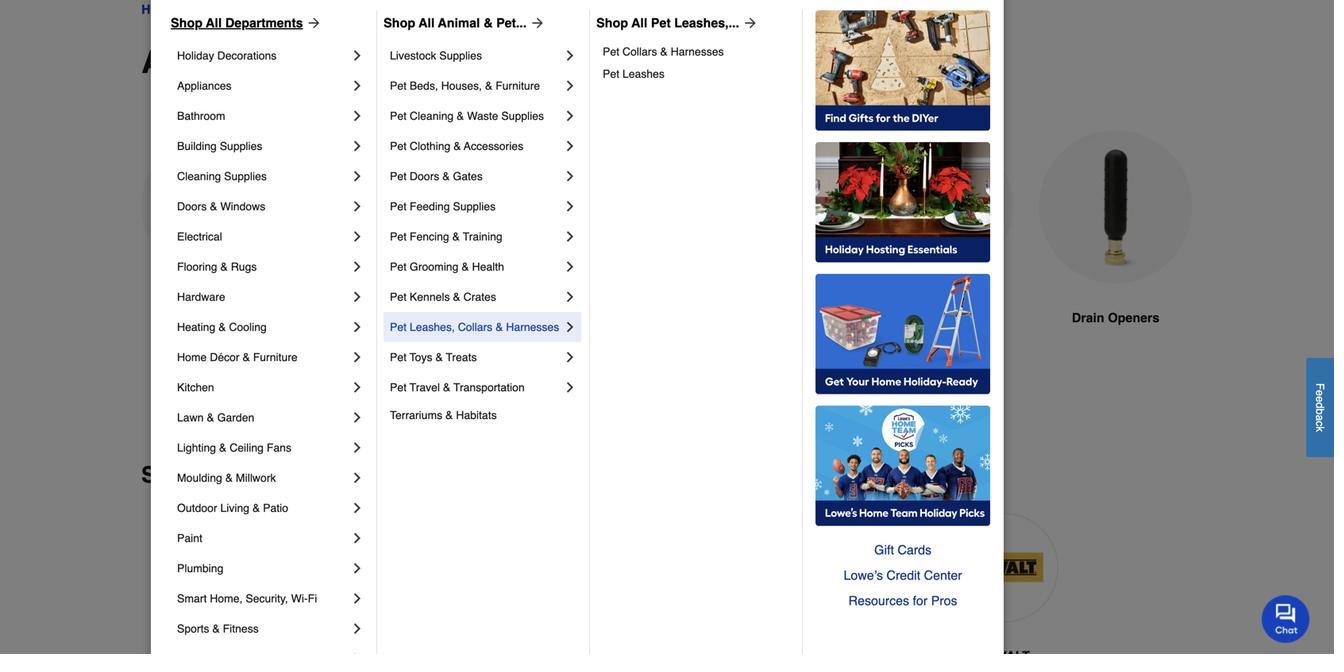 Task type: describe. For each thing, give the bounding box(es) containing it.
electrical link
[[177, 222, 350, 252]]

crates
[[464, 291, 497, 304]]

1 horizontal spatial furniture
[[496, 79, 540, 92]]

chevron right image for building supplies
[[350, 138, 366, 154]]

lawn & garden link
[[177, 403, 350, 433]]

d
[[1315, 403, 1327, 409]]

pet leashes
[[603, 68, 665, 80]]

cleaning supplies
[[177, 170, 267, 183]]

shop for shop all animal & pet...
[[384, 15, 416, 30]]

shop all animal & pet... link
[[384, 14, 546, 33]]

chevron right image for cleaning supplies
[[350, 168, 366, 184]]

arrow right image
[[740, 15, 759, 31]]

chevron right image for pet fencing & training
[[563, 229, 578, 245]]

& inside the pet toys & treats link
[[436, 351, 443, 364]]

chevron right image for doors & windows
[[350, 199, 366, 215]]

fi
[[308, 593, 317, 605]]

hand augers
[[179, 311, 258, 325]]

for
[[913, 594, 928, 609]]

pros
[[932, 594, 958, 609]]

drain snakes
[[897, 311, 977, 325]]

chat invite button image
[[1263, 595, 1311, 644]]

heating & cooling link
[[177, 312, 350, 342]]

livestock
[[390, 49, 437, 62]]

pet doors & gates
[[390, 170, 483, 183]]

2 e from the top
[[1315, 396, 1327, 403]]

smart
[[177, 593, 207, 605]]

& inside terrariums & habitats link
[[446, 409, 453, 422]]

drain for drain openers
[[1073, 311, 1105, 325]]

pet for pet doors & gates
[[390, 170, 407, 183]]

f e e d b a c k
[[1315, 383, 1327, 432]]

supplies up pet fencing & training link
[[453, 200, 496, 213]]

shop all animal & pet...
[[384, 15, 527, 30]]

home link
[[141, 0, 177, 19]]

departments
[[225, 15, 303, 30]]

& inside pet cleaning & waste supplies link
[[457, 110, 464, 122]]

outdoor
[[177, 502, 217, 515]]

flooring & rugs
[[177, 261, 257, 273]]

supplies for livestock supplies
[[440, 49, 482, 62]]

holiday
[[177, 49, 214, 62]]

find gifts for the diyer. image
[[816, 10, 991, 131]]

chevron right image for holiday decorations
[[350, 48, 366, 64]]

1 horizontal spatial openers
[[535, 44, 664, 80]]

plungers inside augers, plungers & drain openers link
[[310, 2, 360, 17]]

paint
[[177, 532, 203, 545]]

orange drain snakes. image
[[860, 130, 1014, 284]]

& inside pet fencing & training link
[[453, 230, 460, 243]]

supplies right waste
[[502, 110, 544, 122]]

lowe's credit center link
[[816, 563, 991, 589]]

chevron right image for paint
[[350, 531, 366, 547]]

chevron right image for appliances
[[350, 78, 366, 94]]

& inside doors & windows link
[[210, 200, 217, 213]]

& inside lighting & ceiling fans link
[[219, 442, 227, 455]]

electrical
[[177, 230, 222, 243]]

pet for pet beds, houses, & furniture
[[390, 79, 407, 92]]

pet cleaning & waste supplies
[[390, 110, 544, 122]]

waste
[[467, 110, 499, 122]]

home décor & furniture
[[177, 351, 298, 364]]

flooring & rugs link
[[177, 252, 350, 282]]

pet for pet clothing & accessories
[[390, 140, 407, 153]]

k
[[1315, 427, 1327, 432]]

& inside augers, plungers & drain openers link
[[364, 2, 372, 17]]

1 vertical spatial plumbing link
[[177, 554, 350, 584]]

accessories
[[464, 140, 524, 153]]

& inside lawn & garden link
[[207, 412, 214, 424]]

shop by brand
[[141, 463, 300, 488]]

windows
[[220, 200, 266, 213]]

chevron right image for plumbing
[[350, 561, 366, 577]]

brand
[[235, 463, 300, 488]]

drain openers
[[1073, 311, 1160, 325]]

chevron right image for pet travel & transportation
[[563, 380, 578, 396]]

leashes,
[[410, 321, 455, 334]]

1 horizontal spatial harnesses
[[671, 45, 724, 58]]

a kobalt music wire drain hand auger. image
[[141, 130, 296, 284]]

arrow right image for shop all animal & pet...
[[527, 15, 546, 31]]

fitness
[[223, 623, 259, 636]]

chemicals
[[546, 330, 609, 344]]

1 vertical spatial cleaning
[[177, 170, 221, 183]]

shop all departments link
[[171, 14, 322, 33]]

pet clothing & accessories link
[[390, 131, 563, 161]]

1 horizontal spatial augers,
[[262, 2, 306, 17]]

chevron right image for pet feeding supplies
[[563, 199, 578, 215]]

pet leashes link
[[603, 63, 791, 85]]

chevron right image for electrical
[[350, 229, 366, 245]]

& inside flooring & rugs link
[[220, 261, 228, 273]]

health
[[472, 261, 505, 273]]

terrariums & habitats link
[[390, 403, 578, 428]]

chevron right image for pet beds, houses, & furniture
[[563, 78, 578, 94]]

pet doors & gates link
[[390, 161, 563, 191]]

livestock supplies link
[[390, 41, 563, 71]]

a black rubber plunger. image
[[680, 130, 834, 285]]

chevron right image for flooring & rugs
[[350, 259, 366, 275]]

shop for shop all pet leashes,...
[[597, 15, 629, 30]]

pet collars & harnesses link
[[603, 41, 791, 63]]

& inside "pet travel & transportation" link
[[443, 381, 451, 394]]

lighting & ceiling fans
[[177, 442, 292, 455]]

shop all pet leashes,... link
[[597, 14, 759, 33]]

wi-
[[291, 593, 308, 605]]

& inside the pet beds, houses, & furniture link
[[485, 79, 493, 92]]

beds,
[[410, 79, 438, 92]]

terrariums & habitats
[[390, 409, 497, 422]]

fans
[[267, 442, 292, 455]]

& inside pet kennels & crates link
[[453, 291, 461, 304]]

treats
[[446, 351, 477, 364]]

1 e from the top
[[1315, 390, 1327, 396]]

a yellow jug of drano commercial line drain cleaner. image
[[501, 130, 655, 284]]

gift cards
[[875, 543, 932, 558]]

pet for pet cleaning & waste supplies
[[390, 110, 407, 122]]

1 vertical spatial augers,
[[141, 44, 260, 80]]

0 horizontal spatial furniture
[[253, 351, 298, 364]]

& inside pet collars & harnesses link
[[661, 45, 668, 58]]

decorations
[[217, 49, 277, 62]]

hardware link
[[177, 282, 350, 312]]

resources
[[849, 594, 910, 609]]

pet leashes, collars & harnesses
[[390, 321, 560, 334]]

lighting
[[177, 442, 216, 455]]

moulding
[[177, 472, 222, 485]]

center
[[925, 569, 963, 583]]

pet travel & transportation
[[390, 381, 525, 394]]

pet cleaning & waste supplies link
[[390, 101, 563, 131]]

1 vertical spatial collars
[[458, 321, 493, 334]]

holiday decorations
[[177, 49, 277, 62]]

living
[[220, 502, 250, 515]]

a cobra rubber bladder with brass fitting. image
[[1039, 130, 1193, 284]]

pet leashes, collars & harnesses link
[[390, 312, 563, 342]]

& inside pet doors & gates link
[[443, 170, 450, 183]]

drain openers link
[[1039, 130, 1193, 366]]

lowe's
[[844, 569, 884, 583]]

a
[[1315, 415, 1327, 421]]

machine augers
[[349, 311, 447, 325]]

chevron right image for pet cleaning & waste supplies
[[563, 108, 578, 124]]

all for animal
[[419, 15, 435, 30]]

1 horizontal spatial collars
[[623, 45, 658, 58]]

drain for drain snakes
[[897, 311, 929, 325]]

lowe's home team holiday picks. image
[[816, 406, 991, 527]]

leashes,...
[[675, 15, 740, 30]]

pet for pet kennels & crates
[[390, 291, 407, 304]]

& inside pet grooming & health link
[[462, 261, 469, 273]]

augers for machine augers
[[403, 311, 447, 325]]

openers inside 'link'
[[1109, 311, 1160, 325]]

shop all departments
[[171, 15, 303, 30]]

chevron right image for moulding & millwork
[[350, 470, 366, 486]]

chevron right image for smart home, security, wi-fi
[[350, 591, 366, 607]]

pet for pet toys & treats
[[390, 351, 407, 364]]



Task type: vqa. For each thing, say whether or not it's contained in the screenshot.
doors & windows 'LINK'
yes



Task type: locate. For each thing, give the bounding box(es) containing it.
clothing
[[410, 140, 451, 153]]

pet travel & transportation link
[[390, 373, 563, 403]]

chevron right image for pet kennels & crates
[[563, 289, 578, 305]]

snakes
[[933, 311, 977, 325]]

& inside moulding & millwork link
[[225, 472, 233, 485]]

plumbing link up the holiday decorations
[[191, 0, 249, 19]]

bathroom link
[[177, 101, 350, 131]]

0 vertical spatial openers
[[409, 2, 458, 17]]

1 all from the left
[[206, 15, 222, 30]]

1 vertical spatial augers, plungers & drain openers
[[141, 44, 664, 80]]

appliances link
[[177, 71, 350, 101]]

cleaning down building
[[177, 170, 221, 183]]

houses,
[[441, 79, 482, 92]]

cleaning up 'clothing'
[[410, 110, 454, 122]]

harnesses
[[671, 45, 724, 58], [506, 321, 560, 334]]

arrow right image inside "shop all animal & pet..." link
[[527, 15, 546, 31]]

pet for pet travel & transportation
[[390, 381, 407, 394]]

chevron right image for outdoor living & patio
[[350, 501, 366, 516]]

sports & fitness link
[[177, 614, 350, 644]]

1 shop from the left
[[171, 15, 203, 30]]

heating
[[177, 321, 216, 334]]

drain cleaners & chemicals
[[526, 311, 629, 344]]

bathroom
[[177, 110, 225, 122]]

chevron right image for kitchen
[[350, 380, 366, 396]]

doors up feeding
[[410, 170, 440, 183]]

pet beds, houses, & furniture link
[[390, 71, 563, 101]]

plumbing up the holiday decorations
[[191, 2, 249, 17]]

all left animal
[[419, 15, 435, 30]]

furniture up waste
[[496, 79, 540, 92]]

augers inside "link"
[[403, 311, 447, 325]]

pet
[[651, 15, 671, 30], [603, 45, 620, 58], [603, 68, 620, 80], [390, 79, 407, 92], [390, 110, 407, 122], [390, 140, 407, 153], [390, 170, 407, 183], [390, 200, 407, 213], [390, 230, 407, 243], [390, 261, 407, 273], [390, 291, 407, 304], [390, 321, 407, 334], [390, 351, 407, 364], [390, 381, 407, 394]]

pet collars & harnesses
[[603, 45, 724, 58]]

0 horizontal spatial all
[[206, 15, 222, 30]]

pet for pet leashes
[[603, 68, 620, 80]]

pet left 'clothing'
[[390, 140, 407, 153]]

terrariums
[[390, 409, 443, 422]]

supplies up houses,
[[440, 49, 482, 62]]

plungers right the "departments"
[[310, 2, 360, 17]]

2 augers from the left
[[403, 311, 447, 325]]

plumbing link
[[191, 0, 249, 19], [177, 554, 350, 584]]

drain inside drain cleaners & chemicals
[[526, 311, 559, 325]]

gift
[[875, 543, 895, 558]]

collars up the pet toys & treats link
[[458, 321, 493, 334]]

chevron right image for lighting & ceiling fans
[[350, 440, 366, 456]]

1 vertical spatial openers
[[535, 44, 664, 80]]

pet for pet fencing & training
[[390, 230, 407, 243]]

0 vertical spatial furniture
[[496, 79, 540, 92]]

pet clothing & accessories
[[390, 140, 524, 153]]

shop up livestock
[[384, 15, 416, 30]]

doors & windows
[[177, 200, 266, 213]]

arrow right image
[[303, 15, 322, 31], [527, 15, 546, 31]]

machine
[[349, 311, 400, 325]]

holiday decorations link
[[177, 41, 350, 71]]

all for pet
[[632, 15, 648, 30]]

0 vertical spatial plumbing
[[191, 2, 249, 17]]

kitchen
[[177, 381, 214, 394]]

chevron right image for home décor & furniture
[[350, 350, 366, 366]]

fencing
[[410, 230, 450, 243]]

1 vertical spatial plungers
[[269, 44, 405, 80]]

1 horizontal spatial arrow right image
[[527, 15, 546, 31]]

pet for pet grooming & health
[[390, 261, 407, 273]]

cleaners
[[562, 311, 616, 325]]

2 shop from the left
[[384, 15, 416, 30]]

0 horizontal spatial home
[[141, 2, 177, 17]]

chevron right image
[[350, 108, 366, 124], [563, 108, 578, 124], [350, 138, 366, 154], [563, 138, 578, 154], [563, 199, 578, 215], [350, 229, 366, 245], [350, 259, 366, 275], [350, 289, 366, 305], [563, 289, 578, 305], [563, 319, 578, 335], [563, 350, 578, 366], [350, 380, 366, 396], [350, 410, 366, 426], [350, 470, 366, 486], [350, 501, 366, 516], [350, 561, 366, 577], [350, 621, 366, 637]]

rugs
[[231, 261, 257, 273]]

1 horizontal spatial all
[[419, 15, 435, 30]]

1 vertical spatial harnesses
[[506, 321, 560, 334]]

supplies up windows
[[224, 170, 267, 183]]

holiday hosting essentials. image
[[816, 142, 991, 263]]

korky logo. image
[[815, 514, 924, 623]]

gift cards link
[[816, 538, 991, 563]]

hardware
[[177, 291, 225, 304]]

augers, down shop all departments
[[141, 44, 260, 80]]

1 vertical spatial doors
[[177, 200, 207, 213]]

1 arrow right image from the left
[[303, 15, 322, 31]]

f e e d b a c k button
[[1307, 358, 1335, 458]]

1 vertical spatial plumbing
[[177, 563, 224, 575]]

0 horizontal spatial harnesses
[[506, 321, 560, 334]]

0 vertical spatial home
[[141, 2, 177, 17]]

credit
[[887, 569, 921, 583]]

shop up holiday
[[171, 15, 203, 30]]

pet left beds, in the left of the page
[[390, 79, 407, 92]]

hand augers link
[[141, 130, 296, 366]]

shop all pet leashes,...
[[597, 15, 740, 30]]

building
[[177, 140, 217, 153]]

lowe's credit center
[[844, 569, 963, 583]]

pet toys & treats
[[390, 351, 477, 364]]

1 vertical spatial furniture
[[253, 351, 298, 364]]

augers, up holiday decorations link at the top left
[[262, 2, 306, 17]]

chevron right image for hardware
[[350, 289, 366, 305]]

augers for hand augers
[[214, 311, 258, 325]]

drain
[[376, 2, 406, 17], [445, 44, 526, 80], [526, 311, 559, 325], [897, 311, 929, 325], [1073, 311, 1105, 325]]

heating & cooling
[[177, 321, 267, 334]]

plungers
[[310, 2, 360, 17], [269, 44, 405, 80]]

supplies up cleaning supplies
[[220, 140, 263, 153]]

supplies
[[440, 49, 482, 62], [502, 110, 544, 122], [220, 140, 263, 153], [224, 170, 267, 183], [453, 200, 496, 213]]

0 vertical spatial augers, plungers & drain openers
[[262, 2, 458, 17]]

cleaning
[[410, 110, 454, 122], [177, 170, 221, 183]]

pet grooming & health link
[[390, 252, 563, 282]]

cooling
[[229, 321, 267, 334]]

pet fencing & training link
[[390, 222, 563, 252]]

cleaning supplies link
[[177, 161, 350, 191]]

all up the holiday decorations
[[206, 15, 222, 30]]

millwork
[[236, 472, 276, 485]]

paint link
[[177, 524, 350, 554]]

pet for pet collars & harnesses
[[603, 45, 620, 58]]

0 vertical spatial collars
[[623, 45, 658, 58]]

pet left fencing
[[390, 230, 407, 243]]

pet up machine augers
[[390, 291, 407, 304]]

home
[[141, 2, 177, 17], [177, 351, 207, 364]]

0 horizontal spatial openers
[[409, 2, 458, 17]]

drain for drain cleaners & chemicals
[[526, 311, 559, 325]]

shop up pet leashes
[[597, 15, 629, 30]]

pet up pet leashes
[[603, 45, 620, 58]]

building supplies link
[[177, 131, 350, 161]]

drain inside 'link'
[[1073, 311, 1105, 325]]

0 vertical spatial doors
[[410, 170, 440, 183]]

0 vertical spatial harnesses
[[671, 45, 724, 58]]

2 all from the left
[[419, 15, 435, 30]]

home for home
[[141, 2, 177, 17]]

furniture
[[496, 79, 540, 92], [253, 351, 298, 364]]

shop for shop all departments
[[171, 15, 203, 30]]

pet feeding supplies
[[390, 200, 496, 213]]

& inside pet leashes, collars & harnesses link
[[496, 321, 503, 334]]

lawn & garden
[[177, 412, 255, 424]]

supplies for cleaning supplies
[[224, 170, 267, 183]]

0 horizontal spatial arrow right image
[[303, 15, 322, 31]]

1 horizontal spatial cleaning
[[410, 110, 454, 122]]

1 horizontal spatial home
[[177, 351, 207, 364]]

smart home, security, wi-fi link
[[177, 584, 350, 614]]

0 horizontal spatial augers,
[[141, 44, 260, 80]]

1 augers from the left
[[214, 311, 258, 325]]

& inside heating & cooling link
[[219, 321, 226, 334]]

pet left the "travel"
[[390, 381, 407, 394]]

collars up leashes
[[623, 45, 658, 58]]

chevron right image for livestock supplies
[[563, 48, 578, 64]]

arrow right image for shop all departments
[[303, 15, 322, 31]]

pet left feeding
[[390, 200, 407, 213]]

augers, plungers & drain openers up livestock
[[262, 2, 458, 17]]

pet kennels & crates link
[[390, 282, 563, 312]]

& inside drain cleaners & chemicals
[[620, 311, 629, 325]]

pet up pet feeding supplies
[[390, 170, 407, 183]]

chevron right image for pet toys & treats
[[563, 350, 578, 366]]

pet left leashes
[[603, 68, 620, 80]]

chevron right image for heating & cooling
[[350, 319, 366, 335]]

& inside outdoor living & patio link
[[253, 502, 260, 515]]

chevron right image for lawn & garden
[[350, 410, 366, 426]]

0 vertical spatial augers,
[[262, 2, 306, 17]]

0 vertical spatial plungers
[[310, 2, 360, 17]]

chevron right image for pet clothing & accessories
[[563, 138, 578, 154]]

appliances
[[177, 79, 232, 92]]

3 shop from the left
[[597, 15, 629, 30]]

chevron right image for sports & fitness
[[350, 621, 366, 637]]

0 horizontal spatial doors
[[177, 200, 207, 213]]

& inside home décor & furniture link
[[243, 351, 250, 364]]

pet beds, houses, & furniture
[[390, 79, 540, 92]]

arrow right image inside shop all departments link
[[303, 15, 322, 31]]

2 horizontal spatial all
[[632, 15, 648, 30]]

harnesses up pet leashes link
[[671, 45, 724, 58]]

supplies for building supplies
[[220, 140, 263, 153]]

& inside sports & fitness link
[[212, 623, 220, 636]]

hand
[[179, 311, 211, 325]]

furniture down heating & cooling link
[[253, 351, 298, 364]]

all up pet collars & harnesses
[[632, 15, 648, 30]]

0 horizontal spatial collars
[[458, 321, 493, 334]]

2 horizontal spatial openers
[[1109, 311, 1160, 325]]

0 vertical spatial cleaning
[[410, 110, 454, 122]]

2 arrow right image from the left
[[527, 15, 546, 31]]

plungers down augers, plungers & drain openers link
[[269, 44, 405, 80]]

0 horizontal spatial cleaning
[[177, 170, 221, 183]]

0 horizontal spatial augers
[[214, 311, 258, 325]]

moulding & millwork link
[[177, 463, 350, 493]]

arrow right image up livestock supplies link
[[527, 15, 546, 31]]

pet left grooming
[[390, 261, 407, 273]]

shop
[[171, 15, 203, 30], [384, 15, 416, 30], [597, 15, 629, 30]]

2 vertical spatial openers
[[1109, 311, 1160, 325]]

doors up electrical
[[177, 200, 207, 213]]

e up d on the bottom right of page
[[1315, 390, 1327, 396]]

arrow right image up holiday decorations link at the top left
[[303, 15, 322, 31]]

1 vertical spatial home
[[177, 351, 207, 364]]

sports & fitness
[[177, 623, 259, 636]]

drain snakes link
[[860, 130, 1014, 366]]

outdoor living & patio
[[177, 502, 289, 515]]

toys
[[410, 351, 433, 364]]

harnesses left cleaners
[[506, 321, 560, 334]]

chevron right image
[[350, 48, 366, 64], [563, 48, 578, 64], [350, 78, 366, 94], [563, 78, 578, 94], [350, 168, 366, 184], [563, 168, 578, 184], [350, 199, 366, 215], [563, 229, 578, 245], [563, 259, 578, 275], [350, 319, 366, 335], [350, 350, 366, 366], [563, 380, 578, 396], [350, 440, 366, 456], [350, 531, 366, 547], [350, 591, 366, 607], [350, 652, 366, 655]]

pet up pet collars & harnesses
[[651, 15, 671, 30]]

& inside the "pet clothing & accessories" link
[[454, 140, 461, 153]]

get your home holiday-ready. image
[[816, 274, 991, 395]]

augers
[[214, 311, 258, 325], [403, 311, 447, 325]]

lighting & ceiling fans link
[[177, 433, 350, 463]]

augers, plungers & drain openers down shop all animal & pet...
[[141, 44, 664, 80]]

a brass craft music wire machine auger. image
[[321, 130, 475, 285]]

grooming
[[410, 261, 459, 273]]

plumbing up smart
[[177, 563, 224, 575]]

zep logo. image
[[276, 514, 385, 623]]

dewalt logo. image
[[950, 514, 1059, 623]]

resources for pros
[[849, 594, 958, 609]]

0 horizontal spatial shop
[[171, 15, 203, 30]]

c
[[1315, 421, 1327, 427]]

cobra logo. image
[[545, 514, 655, 623]]

1 horizontal spatial doors
[[410, 170, 440, 183]]

training
[[463, 230, 503, 243]]

machine augers link
[[321, 130, 475, 366]]

all for departments
[[206, 15, 222, 30]]

pet for pet feeding supplies
[[390, 200, 407, 213]]

0 vertical spatial plumbing link
[[191, 0, 249, 19]]

pet left the leashes,
[[390, 321, 407, 334]]

moulding & millwork
[[177, 472, 276, 485]]

1 horizontal spatial augers
[[403, 311, 447, 325]]

plumbing link up security,
[[177, 554, 350, 584]]

chevron right image for pet doors & gates
[[563, 168, 578, 184]]

e up b
[[1315, 396, 1327, 403]]

pet toys & treats link
[[390, 342, 563, 373]]

chevron right image for bathroom
[[350, 108, 366, 124]]

home for home décor & furniture
[[177, 351, 207, 364]]

cards
[[898, 543, 932, 558]]

& inside "shop all animal & pet..." link
[[484, 15, 493, 30]]

1 horizontal spatial shop
[[384, 15, 416, 30]]

2 horizontal spatial shop
[[597, 15, 629, 30]]

augers,
[[262, 2, 306, 17], [141, 44, 260, 80]]

animal
[[438, 15, 480, 30]]

chevron right image for pet leashes, collars & harnesses
[[563, 319, 578, 335]]

3 all from the left
[[632, 15, 648, 30]]

pet for pet leashes, collars & harnesses
[[390, 321, 407, 334]]

pet down livestock
[[390, 110, 407, 122]]

chevron right image for pet grooming & health
[[563, 259, 578, 275]]

pet left the toys
[[390, 351, 407, 364]]

drain cleaners & chemicals link
[[501, 130, 655, 385]]

kennels
[[410, 291, 450, 304]]

décor
[[210, 351, 240, 364]]



